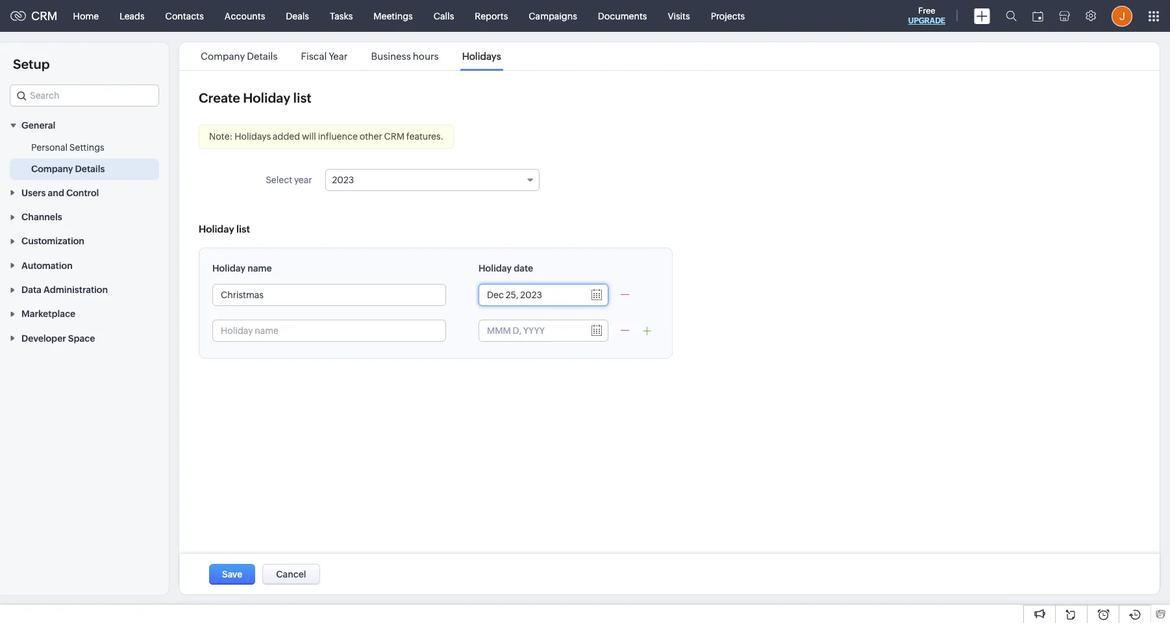 Task type: locate. For each thing, give the bounding box(es) containing it.
details
[[247, 51, 278, 62], [75, 164, 105, 174]]

company details
[[201, 51, 278, 62], [31, 164, 105, 174]]

date
[[514, 263, 534, 274]]

personal settings
[[31, 143, 104, 153]]

1 vertical spatial holidays
[[235, 131, 271, 142]]

0 horizontal spatial details
[[75, 164, 105, 174]]

accounts
[[225, 11, 265, 21]]

fiscal year
[[301, 51, 348, 62]]

company details link down accounts "link"
[[199, 51, 280, 62]]

0 vertical spatial crm
[[31, 9, 58, 23]]

list containing company details
[[189, 42, 513, 70]]

company down personal
[[31, 164, 73, 174]]

details up create holiday list at the top left of the page
[[247, 51, 278, 62]]

list
[[293, 90, 312, 105], [237, 224, 250, 235]]

free
[[919, 6, 936, 16]]

details down "settings"
[[75, 164, 105, 174]]

data administration button
[[0, 277, 169, 302]]

0 horizontal spatial crm
[[31, 9, 58, 23]]

0 vertical spatial company
[[201, 51, 245, 62]]

tasks link
[[320, 0, 363, 32]]

meetings
[[374, 11, 413, 21]]

1 horizontal spatial company
[[201, 51, 245, 62]]

company details link
[[199, 51, 280, 62], [31, 163, 105, 176]]

1 vertical spatial company details
[[31, 164, 105, 174]]

other
[[360, 131, 382, 142]]

contacts link
[[155, 0, 214, 32]]

channels
[[21, 212, 62, 222]]

1 horizontal spatial details
[[247, 51, 278, 62]]

holidays down reports link
[[462, 51, 502, 62]]

search element
[[999, 0, 1025, 32]]

holidays
[[462, 51, 502, 62], [235, 131, 271, 142]]

marketplace button
[[0, 302, 169, 326]]

automation
[[21, 260, 73, 271]]

save button
[[209, 564, 256, 585]]

0 vertical spatial company details
[[201, 51, 278, 62]]

Holiday name text field
[[213, 320, 446, 341]]

create
[[199, 90, 240, 105]]

visits
[[668, 11, 690, 21]]

0 horizontal spatial company details link
[[31, 163, 105, 176]]

data
[[21, 285, 42, 295]]

company details link down personal settings
[[31, 163, 105, 176]]

list
[[189, 42, 513, 70]]

projects link
[[701, 0, 756, 32]]

1 vertical spatial details
[[75, 164, 105, 174]]

business hours link
[[369, 51, 441, 62]]

1 horizontal spatial holidays
[[462, 51, 502, 62]]

accounts link
[[214, 0, 276, 32]]

note:
[[209, 131, 233, 142]]

0 vertical spatial details
[[247, 51, 278, 62]]

crm left home
[[31, 9, 58, 23]]

projects
[[711, 11, 745, 21]]

list up holiday name on the top left of the page
[[237, 224, 250, 235]]

company details inside general region
[[31, 164, 105, 174]]

Holiday name text field
[[213, 285, 446, 305]]

company
[[201, 51, 245, 62], [31, 164, 73, 174]]

details inside list
[[247, 51, 278, 62]]

1 vertical spatial crm
[[384, 131, 405, 142]]

will
[[302, 131, 316, 142]]

leads
[[120, 11, 145, 21]]

create holiday list
[[199, 90, 312, 105]]

Search text field
[[10, 85, 159, 106]]

0 horizontal spatial list
[[237, 224, 250, 235]]

1 vertical spatial company
[[31, 164, 73, 174]]

reports link
[[465, 0, 519, 32]]

name
[[248, 263, 272, 274]]

0 vertical spatial holidays
[[462, 51, 502, 62]]

automation button
[[0, 253, 169, 277]]

home
[[73, 11, 99, 21]]

meetings link
[[363, 0, 423, 32]]

deals
[[286, 11, 309, 21]]

contacts
[[165, 11, 204, 21]]

select
[[266, 175, 292, 185]]

developer space button
[[0, 326, 169, 350]]

and
[[48, 188, 64, 198]]

personal
[[31, 143, 68, 153]]

0 vertical spatial list
[[293, 90, 312, 105]]

visits link
[[658, 0, 701, 32]]

crm right other
[[384, 131, 405, 142]]

year
[[329, 51, 348, 62]]

upgrade
[[909, 16, 946, 25]]

company details down accounts "link"
[[201, 51, 278, 62]]

setup
[[13, 57, 50, 71]]

1 vertical spatial list
[[237, 224, 250, 235]]

list up will
[[293, 90, 312, 105]]

documents link
[[588, 0, 658, 32]]

None field
[[10, 84, 159, 107]]

select year
[[266, 175, 312, 185]]

holiday left "date"
[[479, 263, 512, 274]]

influence
[[318, 131, 358, 142]]

holidays right note:
[[235, 131, 271, 142]]

holiday
[[243, 90, 291, 105], [199, 224, 234, 235], [212, 263, 246, 274], [479, 263, 512, 274]]

administration
[[44, 285, 108, 295]]

search image
[[1007, 10, 1018, 21]]

crm
[[31, 9, 58, 23], [384, 131, 405, 142]]

crm link
[[10, 9, 58, 23]]

holiday left name
[[212, 263, 246, 274]]

fiscal year link
[[299, 51, 350, 62]]

0 horizontal spatial company details
[[31, 164, 105, 174]]

holiday up holiday name on the top left of the page
[[199, 224, 234, 235]]

company details down personal settings
[[31, 164, 105, 174]]

holiday up added at the left top of page
[[243, 90, 291, 105]]

save
[[222, 569, 243, 580]]

1 horizontal spatial crm
[[384, 131, 405, 142]]

customization
[[21, 236, 84, 247]]

0 horizontal spatial company
[[31, 164, 73, 174]]

company up create
[[201, 51, 245, 62]]

1 vertical spatial company details link
[[31, 163, 105, 176]]

0 vertical spatial company details link
[[199, 51, 280, 62]]

calls
[[434, 11, 454, 21]]

holiday for holiday date
[[479, 263, 512, 274]]

home link
[[63, 0, 109, 32]]

channels button
[[0, 204, 169, 229]]

users and control button
[[0, 180, 169, 204]]



Task type: describe. For each thing, give the bounding box(es) containing it.
settings
[[69, 143, 104, 153]]

calls link
[[423, 0, 465, 32]]

holiday list
[[199, 224, 250, 235]]

create menu element
[[967, 0, 999, 32]]

company details link inside general region
[[31, 163, 105, 176]]

holidays link
[[460, 51, 503, 62]]

holiday for holiday list
[[199, 224, 234, 235]]

control
[[66, 188, 99, 198]]

fiscal
[[301, 51, 327, 62]]

profile image
[[1112, 6, 1133, 26]]

1 horizontal spatial company details
[[201, 51, 278, 62]]

holiday name
[[212, 263, 272, 274]]

0 horizontal spatial holidays
[[235, 131, 271, 142]]

1 horizontal spatial list
[[293, 90, 312, 105]]

general button
[[0, 113, 169, 137]]

developer
[[21, 333, 66, 344]]

MMM d, yyyy text field
[[480, 285, 584, 305]]

details inside general region
[[75, 164, 105, 174]]

create menu image
[[975, 8, 991, 24]]

holiday for holiday name
[[212, 263, 246, 274]]

data administration
[[21, 285, 108, 295]]

cancel button
[[263, 564, 320, 585]]

2023 field
[[325, 169, 540, 191]]

tasks
[[330, 11, 353, 21]]

documents
[[598, 11, 647, 21]]

2023
[[332, 175, 354, 185]]

developer space
[[21, 333, 95, 344]]

year
[[294, 175, 312, 185]]

free upgrade
[[909, 6, 946, 25]]

business hours
[[371, 51, 439, 62]]

campaigns link
[[519, 0, 588, 32]]

cancel
[[276, 569, 306, 580]]

profile element
[[1105, 0, 1141, 32]]

note: holidays added will influence other crm features.
[[209, 131, 444, 142]]

calendar image
[[1033, 11, 1044, 21]]

deals link
[[276, 0, 320, 32]]

1 horizontal spatial company details link
[[199, 51, 280, 62]]

business
[[371, 51, 411, 62]]

leads link
[[109, 0, 155, 32]]

marketplace
[[21, 309, 75, 319]]

features.
[[407, 131, 444, 142]]

company inside general region
[[31, 164, 73, 174]]

space
[[68, 333, 95, 344]]

hours
[[413, 51, 439, 62]]

customization button
[[0, 229, 169, 253]]

users
[[21, 188, 46, 198]]

general
[[21, 120, 55, 131]]

MMM d, yyyy text field
[[480, 320, 584, 341]]

reports
[[475, 11, 508, 21]]

users and control
[[21, 188, 99, 198]]

holiday date
[[479, 263, 534, 274]]

personal settings link
[[31, 141, 104, 154]]

campaigns
[[529, 11, 578, 21]]

added
[[273, 131, 300, 142]]

general region
[[0, 137, 169, 180]]



Task type: vqa. For each thing, say whether or not it's contained in the screenshot.
bottom 24
no



